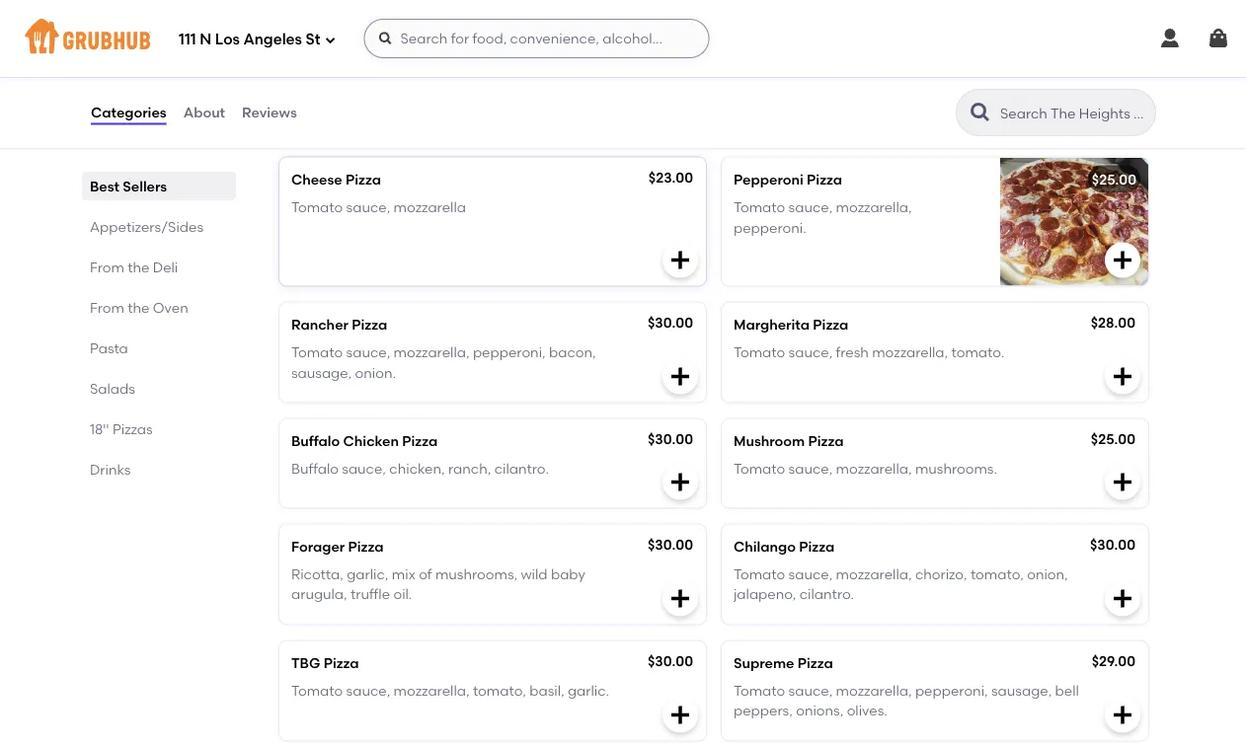 Task type: vqa. For each thing, say whether or not it's contained in the screenshot.
left the sausage,
yes



Task type: describe. For each thing, give the bounding box(es) containing it.
tomato sauce, mozzarella, pepperoni, sausage, bell peppers, onions, olives.
[[734, 683, 1079, 719]]

truffle
[[351, 586, 390, 603]]

tomato sauce, mozzarella
[[291, 199, 466, 216]]

pepperoni.
[[734, 219, 806, 236]]

salads
[[90, 380, 135, 397]]

tomato sauce, mozzarella, pepperoni, bacon, sausage, onion.
[[291, 344, 596, 381]]

from the oven
[[90, 299, 188, 316]]

svg image for tomato sauce, mozzarella, mushrooms.
[[1111, 471, 1135, 494]]

arugula,
[[291, 586, 347, 603]]

tomato sauce, mozzarella, pepperoni.
[[734, 199, 912, 236]]

chicken
[[343, 433, 399, 449]]

dressing.
[[458, 8, 518, 25]]

pizza for tomato sauce, mozzarella, pepperoni.
[[807, 171, 842, 188]]

fresh
[[836, 344, 869, 361]]

garlic.
[[568, 683, 609, 699]]

tbg pizza
[[291, 655, 359, 672]]

onion.
[[355, 364, 396, 381]]

reviews button
[[241, 77, 298, 148]]

$30.00 for tomato sauce, fresh mozzarella, tomato.
[[648, 314, 693, 331]]

svg image for tomato sauce, mozzarella, pepperoni, bacon, sausage, onion.
[[669, 365, 692, 389]]

svg image inside main navigation navigation
[[378, 31, 394, 46]]

arugula, prosciutto, tomatoes, parmesan and balsamic dressing.
[[291, 0, 518, 25]]

Search The Heights Deli and Bottle Shop search field
[[998, 104, 1149, 122]]

basil,
[[530, 683, 564, 699]]

forager
[[291, 538, 345, 555]]

sauce, for cheese
[[346, 199, 390, 216]]

pizza for tomato sauce, mozzarella, mushrooms.
[[808, 433, 844, 449]]

pepperoni pizza image
[[1000, 158, 1148, 286]]

arugula, prosciutto, tomatoes, parmesan and balsamic dressing. button
[[279, 0, 706, 71]]

deli
[[153, 259, 178, 276]]

$30.00 for tomato sauce, mozzarella, chorizo, tomato, onion, jalapeno, cilantro.
[[648, 536, 693, 553]]

sauce, for pepperoni
[[789, 199, 833, 216]]

18" inside tab
[[90, 421, 109, 437]]

bacon,
[[549, 344, 596, 361]]

wild
[[521, 566, 548, 583]]

appetizers/sides tab
[[90, 216, 228, 237]]

sellers
[[123, 178, 167, 195]]

mozzarella, for tomato sauce, mozzarella, pepperoni, sausage, bell peppers, onions, olives.
[[836, 683, 912, 699]]

best sellers tab
[[90, 176, 228, 197]]

chicken,
[[389, 461, 445, 477]]

tomato sauce, mozzarella, tomato, basil, garlic.
[[291, 683, 609, 699]]

111
[[179, 31, 196, 49]]

onion,
[[1027, 566, 1068, 583]]

pepperoni, for bacon,
[[473, 344, 546, 361]]

111 n los angeles st
[[179, 31, 320, 49]]

pepperoni pizza
[[734, 171, 842, 188]]

tomato for tomato sauce, mozzarella, tomato, basil, garlic.
[[291, 683, 343, 699]]

$23.00
[[649, 169, 693, 186]]

chilango
[[734, 538, 796, 555]]

pizza for tomato sauce, fresh mozzarella, tomato.
[[813, 316, 849, 333]]

margherita
[[734, 316, 810, 333]]

sauce, for supreme
[[789, 683, 833, 699]]

pizza for tomato sauce, mozzarella, tomato, basil, garlic.
[[324, 655, 359, 672]]

ricotta, garlic, mix of mushrooms, wild baby arugula, truffle oil.
[[291, 566, 585, 603]]

mozzarella, for tomato sauce, mozzarella, pepperoni.
[[836, 199, 912, 216]]

the for deli
[[128, 259, 150, 276]]

about button
[[182, 77, 226, 148]]

from the oven tab
[[90, 297, 228, 318]]

cheese pizza
[[291, 171, 381, 188]]

0 vertical spatial $25.00
[[1092, 171, 1137, 188]]

and
[[363, 8, 390, 25]]

pasta tab
[[90, 338, 228, 358]]

sauce, for chilango
[[789, 566, 833, 583]]

$28.00
[[1091, 314, 1136, 331]]

oil.
[[393, 586, 412, 603]]

n
[[200, 31, 212, 49]]

pizza for tomato sauce, mozzarella, chorizo, tomato, onion, jalapeno, cilantro.
[[799, 538, 835, 555]]

tomatoes,
[[426, 0, 495, 4]]

tomato.
[[951, 344, 1005, 361]]

buffalo chicken pizza
[[291, 433, 438, 449]]

$29.00
[[1092, 653, 1136, 670]]

drinks
[[90, 461, 131, 478]]

buffalo for buffalo chicken pizza
[[291, 433, 340, 449]]

tomato for tomato sauce, mozzarella, pepperoni, bacon, sausage, onion.
[[291, 344, 343, 361]]

the for oven
[[128, 299, 150, 316]]

mushrooms,
[[435, 566, 518, 583]]

sausage, inside "tomato sauce, mozzarella, pepperoni, bacon, sausage, onion."
[[291, 364, 352, 381]]

cilantro. inside tomato sauce, mozzarella, chorizo, tomato, onion, jalapeno, cilantro.
[[800, 586, 854, 603]]

of
[[419, 566, 432, 583]]

chilango pizza
[[734, 538, 835, 555]]

svg image for tomato sauce, mozzarella, pepperoni.
[[1111, 249, 1135, 272]]

angeles
[[243, 31, 302, 49]]

pizzas inside 18" pizzas tab
[[112, 421, 153, 437]]

pasta
[[90, 340, 128, 356]]

pizza for tomato sauce, mozzarella, pepperoni, bacon, sausage, onion.
[[352, 316, 387, 333]]

oven
[[153, 299, 188, 316]]

categories button
[[90, 77, 168, 148]]

tbg
[[291, 655, 320, 672]]

sauce, for buffalo
[[342, 461, 386, 477]]

tomato for tomato sauce, mozzarella, chorizo, tomato, onion, jalapeno, cilantro.
[[734, 566, 785, 583]]

pizza for ricotta, garlic, mix of mushrooms, wild baby arugula, truffle oil.
[[348, 538, 384, 555]]

st
[[306, 31, 320, 49]]

0 horizontal spatial cilantro.
[[494, 461, 549, 477]]

tomato for tomato sauce, mozzarella, pepperoni, sausage, bell peppers, onions, olives.
[[734, 683, 785, 699]]

chorizo,
[[915, 566, 967, 583]]



Task type: locate. For each thing, give the bounding box(es) containing it.
pizzas down "salads"
[[112, 421, 153, 437]]

tomato up pepperoni.
[[734, 199, 785, 216]]

pizzas up "cheese pizza"
[[313, 111, 380, 137]]

pepperoni
[[734, 171, 804, 188]]

pizza for tomato sauce, mozzarella
[[346, 171, 381, 188]]

0 vertical spatial from
[[90, 259, 124, 276]]

bell
[[1055, 683, 1079, 699]]

sauce, down margherita pizza
[[789, 344, 833, 361]]

pizza right chilango
[[799, 538, 835, 555]]

0 horizontal spatial 18"
[[90, 421, 109, 437]]

18" up drinks
[[90, 421, 109, 437]]

sauce, up onion.
[[346, 344, 390, 361]]

sauce, down chilango pizza
[[789, 566, 833, 583]]

mozzarella,
[[836, 199, 912, 216], [394, 344, 470, 361], [872, 344, 948, 361], [836, 461, 912, 477], [836, 566, 912, 583], [394, 683, 470, 699], [836, 683, 912, 699]]

peppers,
[[734, 703, 793, 719]]

pizza up tomato sauce, mozzarella, mushrooms.
[[808, 433, 844, 449]]

svg image
[[1158, 27, 1182, 50], [1207, 27, 1230, 50], [324, 34, 336, 46], [669, 249, 692, 272], [1111, 249, 1135, 272], [669, 365, 692, 389], [669, 587, 692, 611], [1111, 587, 1135, 611], [1111, 703, 1135, 727]]

mozzarella, for tomato sauce, mozzarella, chorizo, tomato, onion, jalapeno, cilantro.
[[836, 566, 912, 583]]

1 vertical spatial 18" pizzas
[[90, 421, 153, 437]]

mozzarella, inside tomato sauce, mozzarella, chorizo, tomato, onion, jalapeno, cilantro.
[[836, 566, 912, 583]]

mozzarella, for tomato sauce, mozzarella, tomato, basil, garlic.
[[394, 683, 470, 699]]

reviews
[[242, 104, 297, 121]]

mix
[[392, 566, 416, 583]]

from inside tab
[[90, 299, 124, 316]]

pizza up garlic,
[[348, 538, 384, 555]]

sauce, down buffalo chicken pizza
[[342, 461, 386, 477]]

from inside tab
[[90, 259, 124, 276]]

margherita pizza
[[734, 316, 849, 333]]

sausage,
[[291, 364, 352, 381], [991, 683, 1052, 699]]

appetizers/sides
[[90, 218, 203, 235]]

rancher pizza
[[291, 316, 387, 333]]

1 vertical spatial the
[[128, 299, 150, 316]]

$30.00 for tomato sauce, mozzarella, mushrooms.
[[648, 431, 693, 447]]

tomato sauce, mozzarella, mushrooms.
[[734, 461, 997, 477]]

tomato up peppers,
[[734, 683, 785, 699]]

0 horizontal spatial 18" pizzas
[[90, 421, 153, 437]]

tomato for tomato sauce, mozzarella, mushrooms.
[[734, 461, 785, 477]]

tomato down the cheese
[[291, 199, 343, 216]]

pizza up onions,
[[798, 655, 833, 672]]

best sellers
[[90, 178, 167, 195]]

1 horizontal spatial pizzas
[[313, 111, 380, 137]]

1 horizontal spatial pepperoni,
[[915, 683, 988, 699]]

18"
[[276, 111, 308, 137], [90, 421, 109, 437]]

from the deli tab
[[90, 257, 228, 277]]

from up from the oven
[[90, 259, 124, 276]]

tomato up 'jalapeno,'
[[734, 566, 785, 583]]

tomato down rancher
[[291, 344, 343, 361]]

1 vertical spatial pizzas
[[112, 421, 153, 437]]

0 vertical spatial pepperoni,
[[473, 344, 546, 361]]

sauce, down mushroom pizza
[[789, 461, 833, 477]]

sauce, down pepperoni pizza
[[789, 199, 833, 216]]

search icon image
[[969, 101, 992, 124]]

1 horizontal spatial cilantro.
[[800, 586, 854, 603]]

pizza up tomato sauce, mozzarella
[[346, 171, 381, 188]]

the inside from the deli tab
[[128, 259, 150, 276]]

from for from the oven
[[90, 299, 124, 316]]

buffalo left chicken at bottom
[[291, 433, 340, 449]]

tomato inside tomato sauce, mozzarella, chorizo, tomato, onion, jalapeno, cilantro.
[[734, 566, 785, 583]]

mozzarella
[[394, 199, 466, 216]]

categories
[[91, 104, 167, 121]]

sausage, left bell
[[991, 683, 1052, 699]]

tomato for tomato sauce, mozzarella
[[291, 199, 343, 216]]

ranch,
[[448, 461, 491, 477]]

pepperoni, inside "tomato sauce, mozzarella, pepperoni, bacon, sausage, onion."
[[473, 344, 546, 361]]

tomato down the tbg pizza
[[291, 683, 343, 699]]

sauce, inside "tomato sauce, mozzarella, pepperoni, bacon, sausage, onion."
[[346, 344, 390, 361]]

tomato inside "tomato sauce, mozzarella, pepperoni, bacon, sausage, onion."
[[291, 344, 343, 361]]

1 vertical spatial from
[[90, 299, 124, 316]]

main navigation navigation
[[0, 0, 1246, 77]]

pizzas
[[313, 111, 380, 137], [112, 421, 153, 437]]

18" pizzas up "cheese pizza"
[[276, 111, 380, 137]]

svg image for tomato sauce, fresh mozzarella, tomato.
[[1111, 365, 1135, 389]]

18" pizzas down "salads"
[[90, 421, 153, 437]]

tomato for tomato sauce, fresh mozzarella, tomato.
[[734, 344, 785, 361]]

jalapeno,
[[734, 586, 796, 603]]

18" pizzas tab
[[90, 419, 228, 439]]

from up pasta
[[90, 299, 124, 316]]

1 buffalo from the top
[[291, 433, 340, 449]]

pizza right tbg
[[324, 655, 359, 672]]

from the deli
[[90, 259, 178, 276]]

supreme pizza
[[734, 655, 833, 672]]

sauce, down the tbg pizza
[[346, 683, 390, 699]]

sauce, for mushroom
[[789, 461, 833, 477]]

sauce, for rancher
[[346, 344, 390, 361]]

0 vertical spatial 18" pizzas
[[276, 111, 380, 137]]

arugula,
[[291, 0, 348, 4]]

1 horizontal spatial sausage,
[[991, 683, 1052, 699]]

ricotta,
[[291, 566, 344, 583]]

18" pizzas inside tab
[[90, 421, 153, 437]]

svg image for buffalo sauce, chicken, ranch, cilantro.
[[669, 471, 692, 494]]

pizza up tomato sauce, mozzarella, pepperoni.
[[807, 171, 842, 188]]

svg image for ricotta, garlic, mix of mushrooms, wild baby arugula, truffle oil.
[[669, 587, 692, 611]]

0 vertical spatial buffalo
[[291, 433, 340, 449]]

$30.00 for tomato sauce, mozzarella, pepperoni, sausage, bell peppers, onions, olives.
[[648, 653, 693, 670]]

tomato sauce, mozzarella, chorizo, tomato, onion, jalapeno, cilantro.
[[734, 566, 1068, 603]]

the left oven
[[128, 299, 150, 316]]

1 horizontal spatial tomato,
[[971, 566, 1024, 583]]

mozzarella, for tomato sauce, mozzarella, pepperoni, bacon, sausage, onion.
[[394, 344, 470, 361]]

sausage, inside tomato sauce, mozzarella, pepperoni, sausage, bell peppers, onions, olives.
[[991, 683, 1052, 699]]

0 vertical spatial 18"
[[276, 111, 308, 137]]

cilantro. right the ranch,
[[494, 461, 549, 477]]

sauce, up onions,
[[789, 683, 833, 699]]

1 vertical spatial cilantro.
[[800, 586, 854, 603]]

from for from the deli
[[90, 259, 124, 276]]

tomato inside tomato sauce, mozzarella, pepperoni.
[[734, 199, 785, 216]]

balsamic
[[393, 8, 455, 25]]

tomato down margherita
[[734, 344, 785, 361]]

tomato sauce, fresh mozzarella, tomato.
[[734, 344, 1005, 361]]

tomato, left "onion,"
[[971, 566, 1024, 583]]

svg image for tomato sauce, mozzarella, chorizo, tomato, onion, jalapeno, cilantro.
[[1111, 587, 1135, 611]]

2 the from the top
[[128, 299, 150, 316]]

1 vertical spatial tomato,
[[473, 683, 526, 699]]

sauce, inside tomato sauce, mozzarella, pepperoni, sausage, bell peppers, onions, olives.
[[789, 683, 833, 699]]

tomato,
[[971, 566, 1024, 583], [473, 683, 526, 699]]

buffalo down buffalo chicken pizza
[[291, 461, 339, 477]]

about
[[183, 104, 225, 121]]

mozzarella, inside tomato sauce, mozzarella, pepperoni, sausage, bell peppers, onions, olives.
[[836, 683, 912, 699]]

pizza
[[346, 171, 381, 188], [807, 171, 842, 188], [352, 316, 387, 333], [813, 316, 849, 333], [402, 433, 438, 449], [808, 433, 844, 449], [348, 538, 384, 555], [799, 538, 835, 555], [324, 655, 359, 672], [798, 655, 833, 672]]

from
[[90, 259, 124, 276], [90, 299, 124, 316]]

1 horizontal spatial 18"
[[276, 111, 308, 137]]

mozzarella, inside tomato sauce, mozzarella, pepperoni.
[[836, 199, 912, 216]]

svg image for tomato sauce, mozzarella
[[669, 249, 692, 272]]

sauce, inside tomato sauce, mozzarella, pepperoni.
[[789, 199, 833, 216]]

0 horizontal spatial tomato,
[[473, 683, 526, 699]]

best
[[90, 178, 119, 195]]

the left deli
[[128, 259, 150, 276]]

tomato, inside tomato sauce, mozzarella, chorizo, tomato, onion, jalapeno, cilantro.
[[971, 566, 1024, 583]]

$30.00
[[648, 314, 693, 331], [648, 431, 693, 447], [648, 536, 693, 553], [1090, 536, 1136, 553], [648, 653, 693, 670]]

tomato, left basil,
[[473, 683, 526, 699]]

0 vertical spatial sausage,
[[291, 364, 352, 381]]

mushroom pizza
[[734, 433, 844, 449]]

tomato down mushroom
[[734, 461, 785, 477]]

0 vertical spatial tomato,
[[971, 566, 1024, 583]]

cilantro. right 'jalapeno,'
[[800, 586, 854, 603]]

pepperoni, for sausage,
[[915, 683, 988, 699]]

1 vertical spatial buffalo
[[291, 461, 339, 477]]

pepperoni,
[[473, 344, 546, 361], [915, 683, 988, 699]]

buffalo for buffalo sauce, chicken, ranch, cilantro.
[[291, 461, 339, 477]]

pepperoni, inside tomato sauce, mozzarella, pepperoni, sausage, bell peppers, onions, olives.
[[915, 683, 988, 699]]

1 the from the top
[[128, 259, 150, 276]]

18" up the cheese
[[276, 111, 308, 137]]

1 vertical spatial pepperoni,
[[915, 683, 988, 699]]

the inside from the oven tab
[[128, 299, 150, 316]]

pizza up onion.
[[352, 316, 387, 333]]

cilantro.
[[494, 461, 549, 477], [800, 586, 854, 603]]

sauce, for margherita
[[789, 344, 833, 361]]

pizza up fresh
[[813, 316, 849, 333]]

0 horizontal spatial sausage,
[[291, 364, 352, 381]]

svg image for tomato sauce, mozzarella, tomato, basil, garlic.
[[669, 703, 692, 727]]

2 from from the top
[[90, 299, 124, 316]]

svg image for tomato sauce, mozzarella, pepperoni, sausage, bell peppers, onions, olives.
[[1111, 703, 1135, 727]]

mozzarella, inside "tomato sauce, mozzarella, pepperoni, bacon, sausage, onion."
[[394, 344, 470, 361]]

mushroom
[[734, 433, 805, 449]]

sausage, down rancher
[[291, 364, 352, 381]]

olives.
[[847, 703, 888, 719]]

supreme
[[734, 655, 794, 672]]

1 vertical spatial 18"
[[90, 421, 109, 437]]

0 vertical spatial pizzas
[[313, 111, 380, 137]]

tomato for tomato sauce, mozzarella, pepperoni.
[[734, 199, 785, 216]]

tomato
[[291, 199, 343, 216], [734, 199, 785, 216], [291, 344, 343, 361], [734, 344, 785, 361], [734, 461, 785, 477], [734, 566, 785, 583], [291, 683, 343, 699], [734, 683, 785, 699]]

buffalo sauce, chicken, ranch, cilantro.
[[291, 461, 549, 477]]

0 horizontal spatial pepperoni,
[[473, 344, 546, 361]]

forager pizza
[[291, 538, 384, 555]]

garlic,
[[347, 566, 389, 583]]

arugula prosciutto salad image
[[558, 0, 706, 71]]

prosciutto,
[[351, 0, 423, 4]]

0 horizontal spatial pizzas
[[112, 421, 153, 437]]

1 from from the top
[[90, 259, 124, 276]]

buffalo
[[291, 433, 340, 449], [291, 461, 339, 477]]

1 vertical spatial $25.00
[[1091, 431, 1136, 447]]

1 vertical spatial sausage,
[[991, 683, 1052, 699]]

salads tab
[[90, 378, 228, 399]]

sauce,
[[346, 199, 390, 216], [789, 199, 833, 216], [346, 344, 390, 361], [789, 344, 833, 361], [342, 461, 386, 477], [789, 461, 833, 477], [789, 566, 833, 583], [346, 683, 390, 699], [789, 683, 833, 699]]

mozzarella, for tomato sauce, mozzarella, mushrooms.
[[836, 461, 912, 477]]

cheese
[[291, 171, 342, 188]]

sauce, inside tomato sauce, mozzarella, chorizo, tomato, onion, jalapeno, cilantro.
[[789, 566, 833, 583]]

pizza for tomato sauce, mozzarella, pepperoni, sausage, bell peppers, onions, olives.
[[798, 655, 833, 672]]

the
[[128, 259, 150, 276], [128, 299, 150, 316]]

Search for food, convenience, alcohol... search field
[[364, 19, 710, 58]]

pizza up the buffalo sauce, chicken, ranch, cilantro.
[[402, 433, 438, 449]]

onions,
[[796, 703, 844, 719]]

rancher
[[291, 316, 349, 333]]

parmesan
[[291, 8, 360, 25]]

svg image
[[378, 31, 394, 46], [669, 33, 692, 57], [1111, 365, 1135, 389], [669, 471, 692, 494], [1111, 471, 1135, 494], [669, 703, 692, 727]]

sauce, for tbg
[[346, 683, 390, 699]]

1 horizontal spatial 18" pizzas
[[276, 111, 380, 137]]

los
[[215, 31, 240, 49]]

0 vertical spatial the
[[128, 259, 150, 276]]

sauce, down "cheese pizza"
[[346, 199, 390, 216]]

baby
[[551, 566, 585, 583]]

0 vertical spatial cilantro.
[[494, 461, 549, 477]]

2 buffalo from the top
[[291, 461, 339, 477]]

drinks tab
[[90, 459, 228, 480]]

tomato inside tomato sauce, mozzarella, pepperoni, sausage, bell peppers, onions, olives.
[[734, 683, 785, 699]]

mushrooms.
[[915, 461, 997, 477]]



